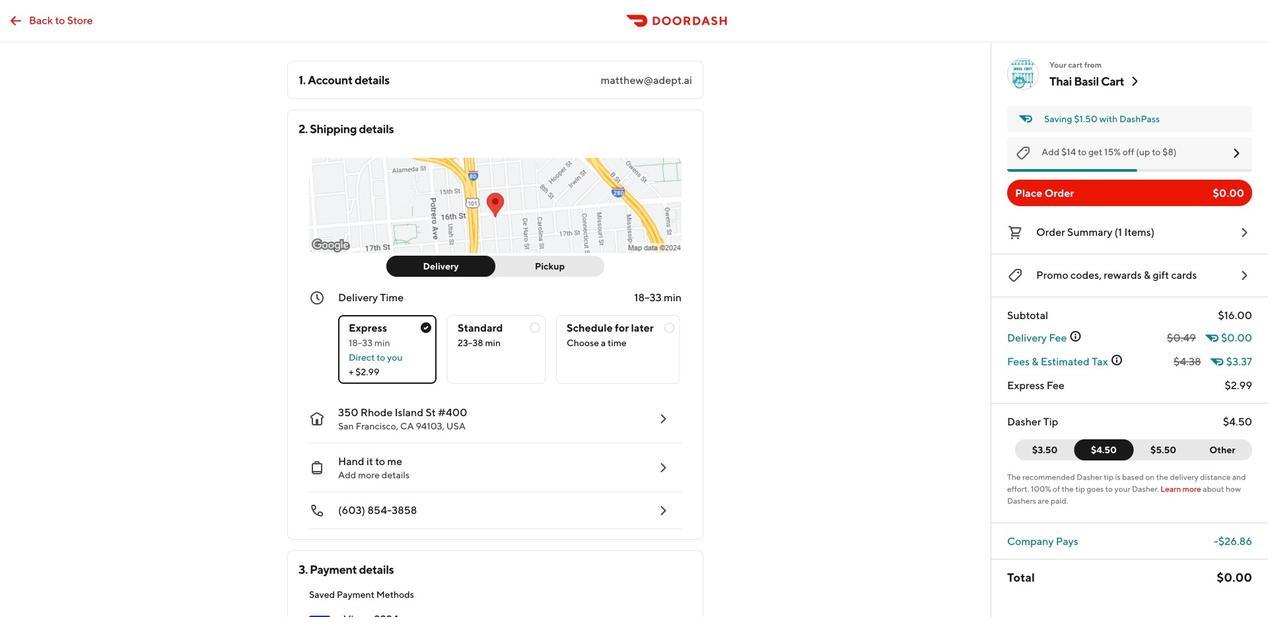 Task type: vqa. For each thing, say whether or not it's contained in the screenshot.
the left box
no



Task type: locate. For each thing, give the bounding box(es) containing it.
None button
[[1016, 439, 1083, 461], [1075, 439, 1134, 461], [1126, 439, 1194, 461], [1193, 439, 1253, 461], [1016, 439, 1083, 461], [1075, 439, 1134, 461], [1126, 439, 1194, 461], [1193, 439, 1253, 461]]

tip amount option group
[[1016, 439, 1253, 461]]

option group
[[338, 305, 682, 384]]

None radio
[[447, 315, 546, 384], [556, 315, 680, 384], [447, 315, 546, 384], [556, 315, 680, 384]]

delivery or pickup selector option group
[[387, 256, 605, 277]]

None radio
[[338, 315, 437, 384]]



Task type: describe. For each thing, give the bounding box(es) containing it.
Set Default radio
[[299, 601, 693, 617]]

Delivery radio
[[387, 256, 496, 277]]

Pickup radio
[[488, 256, 605, 277]]



